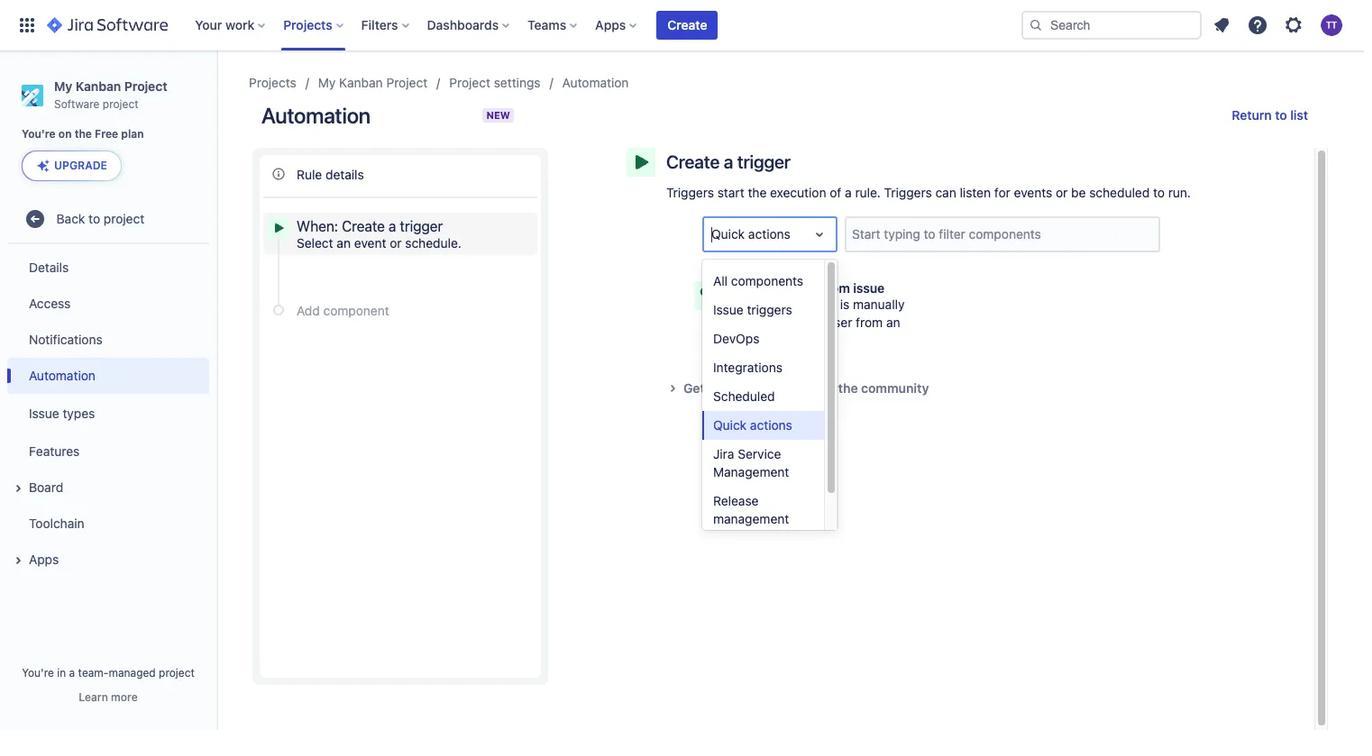 Task type: vqa. For each thing, say whether or not it's contained in the screenshot.
the "Projects" for Projects popup button at the left
yes



Task type: describe. For each thing, give the bounding box(es) containing it.
group containing details
[[7, 245, 209, 584]]

issue.
[[731, 333, 764, 348]]

1 is from the left
[[760, 297, 769, 312]]

management
[[714, 511, 790, 527]]

run
[[772, 297, 792, 312]]

appswitcher icon image
[[16, 14, 38, 36]]

teams
[[528, 17, 567, 32]]

more
[[111, 691, 138, 705]]

features link
[[7, 434, 209, 470]]

apps button
[[7, 542, 209, 578]]

all components
[[714, 273, 804, 289]]

board button
[[7, 470, 209, 506]]

or inside 'when: create a trigger select an event or schedule.'
[[390, 235, 402, 251]]

create inside 'when: create a trigger select an event or schedule.'
[[342, 218, 385, 235]]

by
[[788, 315, 802, 330]]

rule.
[[856, 185, 881, 200]]

schedule.
[[405, 235, 462, 251]]

events
[[1014, 185, 1053, 200]]

issue types link
[[7, 394, 209, 434]]

sidebar navigation image
[[197, 72, 236, 108]]

management
[[714, 465, 790, 480]]

learn more
[[79, 691, 138, 705]]

work
[[225, 17, 255, 32]]

issue triggers
[[714, 302, 793, 318]]

an inside manual trigger from issue rule is run when it is manually triggered by the user from an issue.
[[887, 315, 901, 330]]

manual
[[731, 281, 774, 296]]

issue types
[[29, 406, 95, 421]]

open image
[[809, 224, 831, 245]]

rule details
[[297, 166, 364, 182]]

dashboards
[[427, 17, 499, 32]]

1 vertical spatial to
[[1154, 185, 1165, 200]]

a inside 'when: create a trigger select an event or schedule.'
[[389, 218, 396, 235]]

jira
[[714, 447, 735, 462]]

my for my kanban project software project
[[54, 78, 72, 94]]

release
[[714, 493, 759, 509]]

features
[[29, 444, 80, 459]]

learn more button
[[79, 691, 138, 705]]

toolchain link
[[7, 506, 209, 542]]

my kanban project
[[318, 75, 428, 90]]

project settings link
[[449, 72, 541, 94]]

release management
[[714, 493, 790, 527]]

the for free
[[75, 127, 92, 141]]

your work
[[195, 17, 255, 32]]

dashboards button
[[422, 11, 517, 40]]

triggered
[[731, 315, 784, 330]]

managed
[[109, 667, 156, 680]]

1 vertical spatial quick
[[714, 418, 747, 433]]

team-
[[78, 667, 109, 680]]

primary element
[[11, 0, 1022, 51]]

return to list
[[1233, 107, 1309, 123]]

filters
[[361, 17, 398, 32]]

2 triggers from the left
[[885, 185, 932, 200]]

to for project
[[89, 211, 100, 226]]

when:
[[297, 218, 338, 235]]

it
[[830, 297, 837, 312]]

0 vertical spatial from
[[822, 281, 850, 296]]

rule inside button
[[297, 166, 322, 182]]

create for create
[[668, 17, 708, 32]]

settings
[[494, 75, 541, 90]]

project inside my kanban project software project
[[103, 97, 139, 111]]

rule inside manual trigger from issue rule is run when it is manually triggered by the user from an issue.
[[731, 297, 756, 312]]

all
[[714, 273, 728, 289]]

trigger inside 'when: create a trigger select an event or schedule.'
[[400, 218, 443, 235]]

notifications
[[29, 332, 103, 347]]

issue
[[854, 281, 885, 296]]

types
[[63, 406, 95, 421]]

details link
[[7, 250, 209, 286]]

apps inside button
[[29, 552, 59, 567]]

apps button
[[590, 11, 644, 40]]

apps inside popup button
[[596, 17, 626, 32]]

notifications image
[[1211, 14, 1233, 36]]

user
[[827, 315, 853, 330]]

create button
[[657, 11, 718, 40]]

trigger inside manual trigger from issue rule is run when it is manually triggered by the user from an issue.
[[778, 281, 819, 296]]

in
[[57, 667, 66, 680]]

of
[[830, 185, 842, 200]]

upgrade button
[[23, 152, 121, 181]]

back
[[56, 211, 85, 226]]

start
[[718, 185, 745, 200]]

new
[[487, 109, 511, 121]]

1 vertical spatial actions
[[750, 418, 793, 433]]

projects link
[[249, 72, 297, 94]]

1 vertical spatial quick actions
[[714, 418, 793, 433]]

listen
[[960, 185, 991, 200]]

an inside 'when: create a trigger select an event or schedule.'
[[337, 235, 351, 251]]

upgrade
[[54, 159, 107, 172]]

learn
[[79, 691, 108, 705]]

the for execution
[[748, 185, 767, 200]]

expand image for board
[[7, 478, 29, 500]]

project for my kanban project
[[387, 75, 428, 90]]

board
[[29, 480, 63, 495]]

scheduled
[[1090, 185, 1150, 200]]

can
[[936, 185, 957, 200]]

plan
[[121, 127, 144, 141]]

project settings
[[449, 75, 541, 90]]

components
[[731, 273, 804, 289]]

when
[[795, 297, 826, 312]]

the inside manual trigger from issue rule is run when it is manually triggered by the user from an issue.
[[805, 315, 824, 330]]

details
[[326, 166, 364, 182]]

when: create a trigger image
[[631, 152, 652, 173]]

run.
[[1169, 185, 1192, 200]]



Task type: locate. For each thing, give the bounding box(es) containing it.
to left run.
[[1154, 185, 1165, 200]]

you're on the free plan
[[22, 127, 144, 141]]

project inside project settings link
[[449, 75, 491, 90]]

0 vertical spatial quick actions
[[712, 226, 791, 242]]

0 horizontal spatial or
[[390, 235, 402, 251]]

1 horizontal spatial to
[[1154, 185, 1165, 200]]

a right of
[[845, 185, 852, 200]]

devops
[[714, 331, 760, 346]]

1 horizontal spatial kanban
[[339, 75, 383, 90]]

issue left the types at the left bottom
[[29, 406, 59, 421]]

1 horizontal spatial project
[[387, 75, 428, 90]]

project for my kanban project software project
[[124, 78, 167, 94]]

projects right work
[[283, 17, 333, 32]]

from
[[822, 281, 850, 296], [856, 315, 883, 330]]

quick down start
[[712, 226, 745, 242]]

2 vertical spatial to
[[89, 211, 100, 226]]

toolchain
[[29, 516, 84, 531]]

group
[[7, 245, 209, 584]]

2 vertical spatial the
[[805, 315, 824, 330]]

from down "manually"
[[856, 315, 883, 330]]

notifications link
[[7, 322, 209, 358]]

access
[[29, 296, 71, 311]]

1 horizontal spatial automation
[[262, 103, 371, 128]]

automation link
[[563, 72, 629, 94], [7, 358, 209, 394]]

0 horizontal spatial from
[[822, 281, 850, 296]]

automation down projects link
[[262, 103, 371, 128]]

project up plan
[[124, 78, 167, 94]]

to inside button
[[1276, 107, 1288, 123]]

2 expand image from the top
[[7, 550, 29, 572]]

trigger up start
[[738, 152, 791, 172]]

create up start
[[667, 152, 720, 172]]

project up new
[[449, 75, 491, 90]]

expand image inside apps button
[[7, 550, 29, 572]]

1 horizontal spatial an
[[887, 315, 901, 330]]

2 horizontal spatial project
[[449, 75, 491, 90]]

quick up jira
[[714, 418, 747, 433]]

1 horizontal spatial or
[[1056, 185, 1068, 200]]

a up start
[[724, 152, 734, 172]]

rule
[[297, 166, 322, 182], [731, 297, 756, 312]]

you're left the on
[[22, 127, 56, 141]]

back to project link
[[7, 201, 209, 237]]

automation down apps popup button
[[563, 75, 629, 90]]

automation for notifications
[[29, 368, 96, 383]]

details
[[29, 260, 69, 275]]

0 vertical spatial rule
[[297, 166, 322, 182]]

1 vertical spatial automation link
[[7, 358, 209, 394]]

0 vertical spatial actions
[[749, 226, 791, 242]]

projects button
[[278, 11, 351, 40]]

create for create a trigger
[[667, 152, 720, 172]]

0 vertical spatial the
[[75, 127, 92, 141]]

is
[[760, 297, 769, 312], [841, 297, 850, 312]]

automation link down apps popup button
[[563, 72, 629, 94]]

projects
[[283, 17, 333, 32], [249, 75, 297, 90]]

project up plan
[[103, 97, 139, 111]]

0 vertical spatial automation
[[563, 75, 629, 90]]

access link
[[7, 286, 209, 322]]

service
[[738, 447, 782, 462]]

from up it
[[822, 281, 850, 296]]

project
[[387, 75, 428, 90], [449, 75, 491, 90], [124, 78, 167, 94]]

expand image up the toolchain
[[7, 478, 29, 500]]

1 vertical spatial expand image
[[7, 550, 29, 572]]

trigger up when
[[778, 281, 819, 296]]

0 vertical spatial issue
[[714, 302, 744, 318]]

is right it
[[841, 297, 850, 312]]

0 horizontal spatial project
[[124, 78, 167, 94]]

jira service management
[[714, 447, 790, 480]]

0 horizontal spatial automation
[[29, 368, 96, 383]]

you're for you're in a team-managed project
[[22, 667, 54, 680]]

2 horizontal spatial to
[[1276, 107, 1288, 123]]

automation link up the types at the left bottom
[[7, 358, 209, 394]]

manual trigger from issue rule is run when it is manually triggered by the user from an issue.
[[731, 281, 905, 348]]

be
[[1072, 185, 1087, 200]]

actions
[[749, 226, 791, 242], [750, 418, 793, 433]]

issue down all
[[714, 302, 744, 318]]

my up the software
[[54, 78, 72, 94]]

projects for projects link
[[249, 75, 297, 90]]

my inside my kanban project software project
[[54, 78, 72, 94]]

rule left details
[[297, 166, 322, 182]]

you're in a team-managed project
[[22, 667, 195, 680]]

0 horizontal spatial my
[[54, 78, 72, 94]]

select
[[297, 235, 333, 251]]

projects for "projects" popup button
[[283, 17, 333, 32]]

1 horizontal spatial the
[[748, 185, 767, 200]]

create up event on the top left of the page
[[342, 218, 385, 235]]

expand image
[[662, 378, 684, 400]]

automation down notifications
[[29, 368, 96, 383]]

1 triggers from the left
[[667, 185, 714, 200]]

execution
[[770, 185, 827, 200]]

my kanban project software project
[[54, 78, 167, 111]]

manually
[[853, 297, 905, 312]]

an down "manually"
[[887, 315, 901, 330]]

banner
[[0, 0, 1365, 51]]

0 vertical spatial or
[[1056, 185, 1068, 200]]

the down when
[[805, 315, 824, 330]]

1 vertical spatial the
[[748, 185, 767, 200]]

1 horizontal spatial issue
[[714, 302, 744, 318]]

a down 'rule details' button
[[389, 218, 396, 235]]

0 horizontal spatial rule
[[297, 166, 322, 182]]

1 vertical spatial or
[[390, 235, 402, 251]]

you're for you're on the free plan
[[22, 127, 56, 141]]

my
[[318, 75, 336, 90], [54, 78, 72, 94]]

2 is from the left
[[841, 297, 850, 312]]

0 vertical spatial automation link
[[563, 72, 629, 94]]

automation
[[563, 75, 629, 90], [262, 103, 371, 128], [29, 368, 96, 383]]

quick actions up service
[[714, 418, 793, 433]]

2 vertical spatial project
[[159, 667, 195, 680]]

or
[[1056, 185, 1068, 200], [390, 235, 402, 251]]

project inside my kanban project software project
[[124, 78, 167, 94]]

expand image inside board "button"
[[7, 478, 29, 500]]

rule details button
[[263, 159, 538, 189]]

expand image for apps
[[7, 550, 29, 572]]

the right the on
[[75, 127, 92, 141]]

0 vertical spatial an
[[337, 235, 351, 251]]

2 vertical spatial create
[[342, 218, 385, 235]]

0 horizontal spatial is
[[760, 297, 769, 312]]

event
[[354, 235, 387, 251]]

Start typing to filter components field
[[847, 218, 1159, 251]]

2 horizontal spatial the
[[805, 315, 824, 330]]

create right apps popup button
[[668, 17, 708, 32]]

0 vertical spatial project
[[103, 97, 139, 111]]

project right managed
[[159, 667, 195, 680]]

filters button
[[356, 11, 416, 40]]

triggers left start
[[667, 185, 714, 200]]

1 vertical spatial automation
[[262, 103, 371, 128]]

or left be
[[1056, 185, 1068, 200]]

0 horizontal spatial triggers
[[667, 185, 714, 200]]

1 you're from the top
[[22, 127, 56, 141]]

triggers
[[747, 302, 793, 318]]

0 vertical spatial apps
[[596, 17, 626, 32]]

return to list button
[[1222, 101, 1320, 130]]

teams button
[[522, 11, 585, 40]]

kanban up the software
[[76, 78, 121, 94]]

to for list
[[1276, 107, 1288, 123]]

issue for issue types
[[29, 406, 59, 421]]

a
[[724, 152, 734, 172], [845, 185, 852, 200], [389, 218, 396, 235], [69, 667, 75, 680]]

0 horizontal spatial automation link
[[7, 358, 209, 394]]

kanban down filters
[[339, 75, 383, 90]]

you're left "in"
[[22, 667, 54, 680]]

0 horizontal spatial the
[[75, 127, 92, 141]]

expand image down the toolchain
[[7, 550, 29, 572]]

back to project
[[56, 211, 145, 226]]

jira software image
[[47, 14, 168, 36], [47, 14, 168, 36]]

actions up the components
[[749, 226, 791, 242]]

my for my kanban project
[[318, 75, 336, 90]]

projects inside popup button
[[283, 17, 333, 32]]

1 vertical spatial trigger
[[400, 218, 443, 235]]

2 vertical spatial automation
[[29, 368, 96, 383]]

search image
[[1029, 18, 1044, 32]]

issue for issue triggers
[[714, 302, 744, 318]]

0 vertical spatial create
[[668, 17, 708, 32]]

a right "in"
[[69, 667, 75, 680]]

automation link for project settings
[[563, 72, 629, 94]]

free
[[95, 127, 118, 141]]

quick actions
[[712, 226, 791, 242], [714, 418, 793, 433]]

kanban
[[339, 75, 383, 90], [76, 78, 121, 94]]

trigger
[[738, 152, 791, 172], [400, 218, 443, 235], [778, 281, 819, 296]]

software
[[54, 97, 100, 111]]

actions up service
[[750, 418, 793, 433]]

is left 'run'
[[760, 297, 769, 312]]

1 expand image from the top
[[7, 478, 29, 500]]

the right start
[[748, 185, 767, 200]]

1 horizontal spatial rule
[[731, 297, 756, 312]]

0 horizontal spatial an
[[337, 235, 351, 251]]

1 vertical spatial from
[[856, 315, 883, 330]]

2 vertical spatial trigger
[[778, 281, 819, 296]]

1 vertical spatial apps
[[29, 552, 59, 567]]

to
[[1276, 107, 1288, 123], [1154, 185, 1165, 200], [89, 211, 100, 226]]

create a trigger
[[667, 152, 791, 172]]

project up details link
[[104, 211, 145, 226]]

automation link for notifications
[[7, 358, 209, 394]]

my kanban project link
[[318, 72, 428, 94]]

list
[[1291, 107, 1309, 123]]

1 horizontal spatial automation link
[[563, 72, 629, 94]]

my right projects link
[[318, 75, 336, 90]]

1 horizontal spatial is
[[841, 297, 850, 312]]

your
[[195, 17, 222, 32]]

projects right sidebar navigation image
[[249, 75, 297, 90]]

an left event on the top left of the page
[[337, 235, 351, 251]]

trigger up schedule.
[[400, 218, 443, 235]]

Select components text field
[[712, 226, 715, 244]]

1 horizontal spatial from
[[856, 315, 883, 330]]

your profile and settings image
[[1322, 14, 1343, 36]]

0 horizontal spatial issue
[[29, 406, 59, 421]]

1 vertical spatial create
[[667, 152, 720, 172]]

rule down "manual"
[[731, 297, 756, 312]]

2 horizontal spatial automation
[[563, 75, 629, 90]]

0 vertical spatial quick
[[712, 226, 745, 242]]

1 vertical spatial projects
[[249, 75, 297, 90]]

1 horizontal spatial triggers
[[885, 185, 932, 200]]

kanban inside my kanban project software project
[[76, 78, 121, 94]]

when: create a trigger select an event or schedule.
[[297, 218, 462, 251]]

create inside button
[[668, 17, 708, 32]]

1 vertical spatial you're
[[22, 667, 54, 680]]

0 horizontal spatial to
[[89, 211, 100, 226]]

kanban for my kanban project
[[339, 75, 383, 90]]

0 vertical spatial projects
[[283, 17, 333, 32]]

return
[[1233, 107, 1272, 123]]

your work button
[[190, 11, 273, 40]]

integrations
[[714, 360, 783, 375]]

triggers
[[667, 185, 714, 200], [885, 185, 932, 200]]

0 vertical spatial expand image
[[7, 478, 29, 500]]

for
[[995, 185, 1011, 200]]

settings image
[[1284, 14, 1305, 36]]

1 horizontal spatial apps
[[596, 17, 626, 32]]

quick actions down start
[[712, 226, 791, 242]]

1 vertical spatial an
[[887, 315, 901, 330]]

1 vertical spatial issue
[[29, 406, 59, 421]]

apps right teams 'popup button'
[[596, 17, 626, 32]]

to left list
[[1276, 107, 1288, 123]]

banner containing your work
[[0, 0, 1365, 51]]

0 vertical spatial to
[[1276, 107, 1288, 123]]

0 vertical spatial trigger
[[738, 152, 791, 172]]

project
[[103, 97, 139, 111], [104, 211, 145, 226], [159, 667, 195, 680]]

to right 'back'
[[89, 211, 100, 226]]

Search field
[[1022, 11, 1202, 40]]

0 horizontal spatial kanban
[[76, 78, 121, 94]]

scheduled
[[714, 389, 775, 404]]

on
[[59, 127, 72, 141]]

apps down the toolchain
[[29, 552, 59, 567]]

1 vertical spatial rule
[[731, 297, 756, 312]]

1 horizontal spatial my
[[318, 75, 336, 90]]

0 vertical spatial you're
[[22, 127, 56, 141]]

0 horizontal spatial apps
[[29, 552, 59, 567]]

an
[[337, 235, 351, 251], [887, 315, 901, 330]]

automation for project settings
[[563, 75, 629, 90]]

1 vertical spatial project
[[104, 211, 145, 226]]

issue
[[714, 302, 744, 318], [29, 406, 59, 421]]

project inside my kanban project link
[[387, 75, 428, 90]]

project down filters dropdown button
[[387, 75, 428, 90]]

help image
[[1248, 14, 1269, 36]]

expand image
[[7, 478, 29, 500], [7, 550, 29, 572]]

or right event on the top left of the page
[[390, 235, 402, 251]]

triggers left can
[[885, 185, 932, 200]]

2 you're from the top
[[22, 667, 54, 680]]

kanban for my kanban project software project
[[76, 78, 121, 94]]



